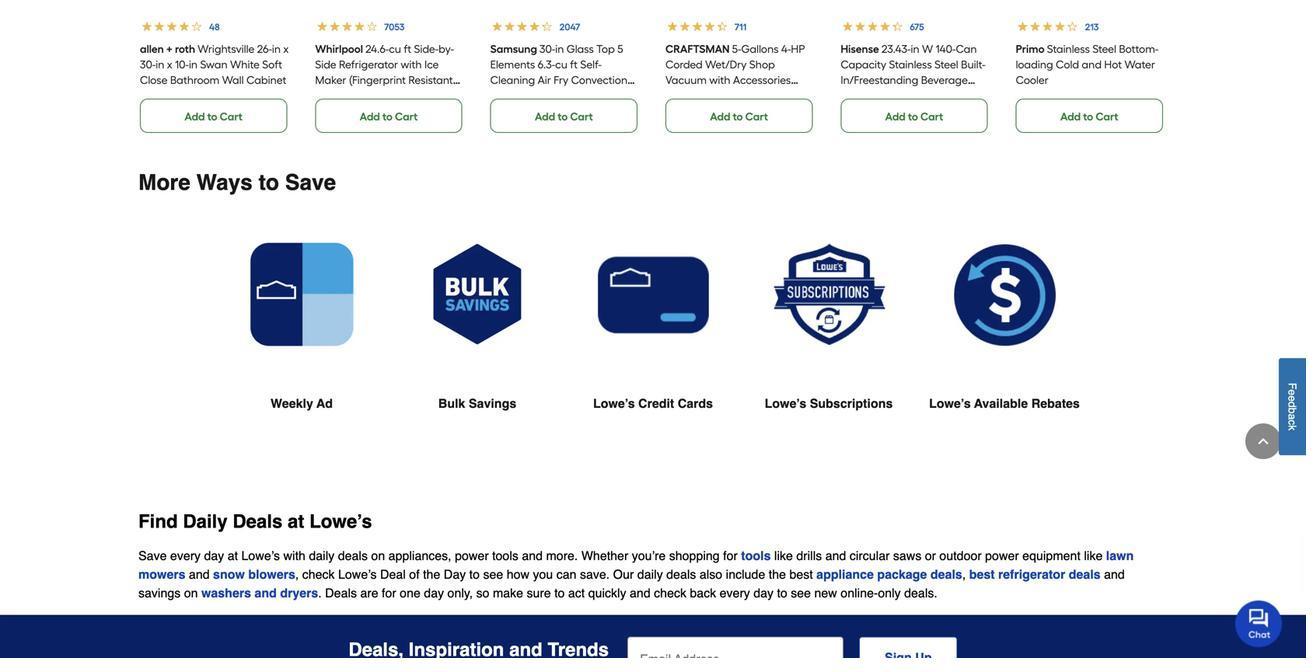 Task type: locate. For each thing, give the bounding box(es) containing it.
0 vertical spatial save
[[285, 170, 336, 195]]

cart
[[220, 110, 243, 123], [395, 110, 418, 123], [570, 110, 593, 123], [745, 110, 768, 123], [920, 110, 943, 123], [1096, 110, 1118, 123]]

and left "hot" at top right
[[1082, 58, 1102, 71]]

0 vertical spatial steel
[[1092, 42, 1116, 56]]

5
[[617, 42, 623, 56]]

daily up "." at the bottom left
[[309, 549, 335, 563]]

(fingerprint down 24.6-
[[349, 73, 406, 87]]

list item containing samsung
[[490, 0, 641, 133]]

1 vertical spatial for
[[382, 586, 396, 600]]

the right of
[[423, 567, 440, 582]]

cart down "hot" at top right
[[1096, 110, 1118, 123]]

scroll to top element
[[1245, 424, 1281, 459]]

with inside 24.6-cu ft side-by- side refrigerator with ice maker (fingerprint resistant stainless steel)
[[401, 58, 422, 71]]

add to cart for white
[[185, 110, 243, 123]]

cu
[[389, 42, 401, 56], [555, 58, 567, 71]]

every up mowers at the left of page
[[170, 549, 201, 563]]

to down the freestanding
[[558, 110, 568, 123]]

4 add to cart link from the left
[[665, 99, 813, 133]]

0 horizontal spatial at
[[228, 549, 238, 563]]

lowe's up "." at the bottom left
[[309, 511, 372, 532]]

1 best from the left
[[789, 567, 813, 582]]

1 horizontal spatial ft
[[570, 58, 578, 71]]

1 vertical spatial cu
[[555, 58, 567, 71]]

0 vertical spatial for
[[723, 549, 738, 563]]

0 vertical spatial daily
[[309, 549, 335, 563]]

1 vertical spatial check
[[654, 586, 686, 600]]

weekly ad icon. image
[[226, 220, 377, 371]]

stainless down 23.43-
[[889, 58, 932, 71]]

cu left side-
[[389, 42, 401, 56]]

0 horizontal spatial see
[[483, 567, 503, 582]]

1 horizontal spatial 30-
[[539, 42, 555, 56]]

at
[[288, 511, 304, 532], [228, 549, 238, 563]]

1 vertical spatial daily
[[637, 567, 663, 582]]

1 the from the left
[[423, 567, 440, 582]]

1 vertical spatial refrigerator
[[841, 89, 900, 102]]

cart down smart
[[570, 110, 593, 123]]

how
[[507, 567, 529, 582]]

1 horizontal spatial resistant
[[490, 120, 535, 133]]

list item containing primo
[[1016, 0, 1166, 133]]

equipment
[[1022, 549, 1080, 563]]

top
[[596, 42, 615, 56]]

cart down accessories
[[745, 110, 768, 123]]

cu inside 24.6-cu ft side-by- side refrigerator with ice maker (fingerprint resistant stainless steel)
[[389, 42, 401, 56]]

maker
[[315, 73, 346, 87]]

daily down you're
[[637, 567, 663, 582]]

x
[[283, 42, 289, 56], [167, 58, 172, 71]]

3 list item from the left
[[490, 0, 641, 133]]

0 horizontal spatial resistant
[[408, 73, 453, 87]]

add to cart link down fry
[[490, 99, 637, 133]]

only,
[[447, 586, 473, 600]]

e up b at bottom right
[[1286, 396, 1299, 402]]

find
[[138, 511, 178, 532]]

steel) down smart
[[583, 120, 610, 133]]

1 vertical spatial at
[[228, 549, 238, 563]]

x right 26-
[[283, 42, 289, 56]]

1 horizontal spatial best
[[969, 567, 995, 582]]

add to cart down 23.43-in w 140-can capacity stainless steel built- in/freestanding beverage refrigerator with glass door
[[885, 110, 943, 123]]

1 horizontal spatial at
[[288, 511, 304, 532]]

1 vertical spatial resistant
[[490, 120, 535, 133]]

add to cart for beverage
[[885, 110, 943, 123]]

0 horizontal spatial best
[[789, 567, 813, 582]]

steel down 140-
[[935, 58, 958, 71]]

3 cart from the left
[[570, 110, 593, 123]]

on
[[371, 549, 385, 563], [184, 586, 198, 600]]

1 horizontal spatial daily
[[637, 567, 663, 582]]

more.
[[546, 549, 578, 563]]

stainless inside stainless steel bottom- loading cold and hot water cooler
[[1047, 42, 1090, 56]]

refrigerator inside 24.6-cu ft side-by- side refrigerator with ice maker (fingerprint resistant stainless steel)
[[339, 58, 398, 71]]

washers and dryers link
[[201, 586, 318, 600]]

whirlpool
[[315, 42, 363, 56]]

power up refrigerator
[[985, 549, 1019, 563]]

with down wet/dry
[[709, 73, 730, 87]]

6 add from the left
[[1060, 110, 1081, 123]]

1 e from the top
[[1286, 390, 1299, 396]]

lowe's credit card icon. image
[[578, 220, 728, 371]]

list item containing craftsman
[[665, 0, 816, 133]]

at up blowers
[[288, 511, 304, 532]]

in up bathroom
[[189, 58, 198, 71]]

add down in/freestanding
[[885, 110, 906, 123]]

0 horizontal spatial power
[[455, 549, 489, 563]]

to right ways
[[259, 170, 279, 195]]

0 horizontal spatial steel)
[[361, 89, 388, 102]]

deals right daily in the left of the page
[[233, 511, 282, 532]]

w
[[922, 42, 933, 56]]

like left the lawn
[[1084, 549, 1103, 563]]

0 horizontal spatial refrigerator
[[339, 58, 398, 71]]

best
[[789, 567, 813, 582], [969, 567, 995, 582]]

0 vertical spatial on
[[371, 549, 385, 563]]

0 vertical spatial x
[[283, 42, 289, 56]]

1 horizontal spatial ,
[[962, 567, 966, 582]]

elements
[[490, 58, 535, 71]]

0 vertical spatial refrigerator
[[339, 58, 398, 71]]

in/freestanding
[[841, 73, 918, 87]]

lowe's available rebates
[[929, 396, 1080, 411]]

steel inside 23.43-in w 140-can capacity stainless steel built- in/freestanding beverage refrigerator with glass door
[[935, 58, 958, 71]]

1 horizontal spatial the
[[769, 567, 786, 582]]

list item
[[140, 0, 290, 133], [315, 0, 465, 133], [490, 0, 641, 133], [665, 0, 816, 133], [841, 0, 991, 133], [1016, 0, 1166, 133]]

with
[[401, 58, 422, 71], [709, 73, 730, 87], [902, 89, 923, 102], [283, 549, 305, 563]]

and down and snow blowers , check lowe's deal of the day to see how you can save. our daily deals also include the best appliance package deals , best refrigerator deals
[[630, 586, 650, 600]]

1 horizontal spatial see
[[791, 586, 811, 600]]

0 horizontal spatial ft
[[404, 42, 411, 56]]

steel) down 24.6-
[[361, 89, 388, 102]]

check
[[302, 567, 335, 582], [654, 586, 686, 600]]

ft inside 24.6-cu ft side-by- side refrigerator with ice maker (fingerprint resistant stainless steel)
[[404, 42, 411, 56]]

and
[[1082, 58, 1102, 71], [522, 549, 543, 563], [825, 549, 846, 563], [189, 567, 210, 582], [1104, 567, 1125, 582], [255, 586, 277, 600], [630, 586, 650, 600]]

0 horizontal spatial ,
[[295, 567, 299, 582]]

are
[[360, 586, 378, 600]]

like left drills
[[774, 549, 793, 563]]

bottom-
[[1119, 42, 1159, 56]]

side-
[[414, 42, 439, 56]]

stainless inside 30-in glass top 5 elements 6.3-cu ft self- cleaning air fry convection oven freestanding smart electric range (fingerprint resistant stainless steel)
[[537, 120, 580, 133]]

convection
[[571, 73, 627, 87]]

add to cart link down the ice
[[315, 99, 462, 133]]

glass down 'beverage'
[[926, 89, 953, 102]]

0 vertical spatial cu
[[389, 42, 401, 56]]

white
[[230, 58, 260, 71]]

resistant
[[408, 73, 453, 87], [490, 120, 535, 133]]

outdoor
[[939, 549, 982, 563]]

cabinet
[[246, 73, 286, 87]]

ad
[[316, 396, 333, 411]]

4 add from the left
[[710, 110, 730, 123]]

and inside stainless steel bottom- loading cold and hot water cooler
[[1082, 58, 1102, 71]]

0 horizontal spatial steel
[[935, 58, 958, 71]]

ft inside 30-in glass top 5 elements 6.3-cu ft self- cleaning air fry convection oven freestanding smart electric range (fingerprint resistant stainless steel)
[[570, 58, 578, 71]]

glass up self-
[[567, 42, 594, 56]]

add down bathroom
[[185, 110, 205, 123]]

, down outdoor
[[962, 567, 966, 582]]

1 horizontal spatial day
[[424, 586, 444, 600]]

5 add from the left
[[885, 110, 906, 123]]

add to cart link for beverage
[[841, 99, 988, 133]]

5 add to cart from the left
[[885, 110, 943, 123]]

soft
[[262, 58, 282, 71]]

2 list item from the left
[[315, 0, 465, 133]]

bathroom
[[170, 73, 219, 87]]

(fingerprint down smart
[[563, 104, 620, 118]]

power up day
[[455, 549, 489, 563]]

with inside "5-gallons 4-hp corded wet/dry shop vacuum with accessories included"
[[709, 73, 730, 87]]

add to cart down 24.6-cu ft side-by- side refrigerator with ice maker (fingerprint resistant stainless steel)
[[360, 110, 418, 123]]

add to cart link down stainless steel bottom- loading cold and hot water cooler
[[1016, 99, 1163, 133]]

cu inside 30-in glass top 5 elements 6.3-cu ft self- cleaning air fry convection oven freestanding smart electric range (fingerprint resistant stainless steel)
[[555, 58, 567, 71]]

add to cart down stainless steel bottom- loading cold and hot water cooler
[[1060, 110, 1118, 123]]

5 cart from the left
[[920, 110, 943, 123]]

every down include
[[720, 586, 750, 600]]

lowe's subscriptions icon. image
[[753, 220, 904, 371]]

1 add from the left
[[185, 110, 205, 123]]

1 horizontal spatial refrigerator
[[841, 89, 900, 102]]

1 horizontal spatial tools
[[741, 549, 771, 563]]

stainless down maker
[[315, 89, 358, 102]]

1 vertical spatial ft
[[570, 58, 578, 71]]

to left new
[[777, 586, 787, 600]]

1 horizontal spatial on
[[371, 549, 385, 563]]

check left back
[[654, 586, 686, 600]]

0 vertical spatial resistant
[[408, 73, 453, 87]]

refrigerator
[[998, 567, 1065, 582]]

best down outdoor
[[969, 567, 995, 582]]

2 horizontal spatial day
[[753, 586, 774, 600]]

wrightsville
[[198, 42, 254, 56]]

find daily deals at lowe's
[[138, 511, 372, 532]]

1 horizontal spatial power
[[985, 549, 1019, 563]]

1 horizontal spatial every
[[720, 586, 750, 600]]

daily
[[309, 549, 335, 563], [637, 567, 663, 582]]

0 horizontal spatial every
[[170, 549, 201, 563]]

wall
[[222, 73, 244, 87]]

in up fry
[[555, 42, 564, 56]]

1 vertical spatial x
[[167, 58, 172, 71]]

bulk savings icon. image
[[402, 220, 553, 371]]

resistant down the ice
[[408, 73, 453, 87]]

add down cold
[[1060, 110, 1081, 123]]

1 horizontal spatial cu
[[555, 58, 567, 71]]

4 list item from the left
[[665, 0, 816, 133]]

2 add to cart from the left
[[360, 110, 418, 123]]

1 vertical spatial steel
[[935, 58, 958, 71]]

form
[[627, 637, 957, 658]]

1 horizontal spatial steel)
[[583, 120, 610, 133]]

e up d
[[1286, 390, 1299, 396]]

resistant inside 30-in glass top 5 elements 6.3-cu ft self- cleaning air fry convection oven freestanding smart electric range (fingerprint resistant stainless steel)
[[490, 120, 535, 133]]

1 horizontal spatial like
[[1084, 549, 1103, 563]]

1 horizontal spatial glass
[[926, 89, 953, 102]]

stainless steel bottom- loading cold and hot water cooler
[[1016, 42, 1159, 87]]

d
[[1286, 402, 1299, 408]]

1 vertical spatial (fingerprint
[[563, 104, 620, 118]]

2 power from the left
[[985, 549, 1019, 563]]

add to cart link for cleaning
[[490, 99, 637, 133]]

2 add from the left
[[360, 110, 380, 123]]

1 vertical spatial every
[[720, 586, 750, 600]]

save.
[[580, 567, 610, 582]]

steel inside stainless steel bottom- loading cold and hot water cooler
[[1092, 42, 1116, 56]]

at up snow
[[228, 549, 238, 563]]

0 vertical spatial 30-
[[539, 42, 555, 56]]

and down the lawn
[[1104, 567, 1125, 582]]

refrigerator down 24.6-
[[339, 58, 398, 71]]

lowe's left subscriptions
[[765, 396, 806, 411]]

6 list item from the left
[[1016, 0, 1166, 133]]

add for beverage
[[885, 110, 906, 123]]

0 horizontal spatial glass
[[567, 42, 594, 56]]

steel up "hot" at top right
[[1092, 42, 1116, 56]]

0 vertical spatial every
[[170, 549, 201, 563]]

0 vertical spatial steel)
[[361, 89, 388, 102]]

and snow blowers , check lowe's deal of the day to see how you can save. our daily deals also include the best appliance package deals , best refrigerator deals
[[185, 567, 1101, 582]]

add down 24.6-cu ft side-by- side refrigerator with ice maker (fingerprint resistant stainless steel)
[[360, 110, 380, 123]]

0 horizontal spatial cu
[[389, 42, 401, 56]]

add to cart down bathroom
[[185, 110, 243, 123]]

6 add to cart link from the left
[[1016, 99, 1163, 133]]

0 vertical spatial ft
[[404, 42, 411, 56]]

2 e from the top
[[1286, 396, 1299, 402]]

with down 'beverage'
[[902, 89, 923, 102]]

check up "." at the bottom left
[[302, 567, 335, 582]]

1 vertical spatial deals
[[325, 586, 357, 600]]

steel) inside 30-in glass top 5 elements 6.3-cu ft self- cleaning air fry convection oven freestanding smart electric range (fingerprint resistant stainless steel)
[[583, 120, 610, 133]]

washers
[[201, 586, 251, 600]]

on right savings
[[184, 586, 198, 600]]

ft left side-
[[404, 42, 411, 56]]

1 vertical spatial save
[[138, 549, 167, 563]]

cart for (fingerprint
[[395, 110, 418, 123]]

2 cart from the left
[[395, 110, 418, 123]]

to
[[207, 110, 217, 123], [382, 110, 393, 123], [558, 110, 568, 123], [733, 110, 743, 123], [908, 110, 918, 123], [1083, 110, 1093, 123], [259, 170, 279, 195], [469, 567, 480, 582], [554, 586, 565, 600], [777, 586, 787, 600]]

0 vertical spatial glass
[[567, 42, 594, 56]]

see left new
[[791, 586, 811, 600]]

1 vertical spatial 30-
[[140, 58, 156, 71]]

1 vertical spatial glass
[[926, 89, 953, 102]]

refrigerator down in/freestanding
[[841, 89, 900, 102]]

to left act
[[554, 586, 565, 600]]

10-
[[175, 58, 189, 71]]

1 vertical spatial steel)
[[583, 120, 610, 133]]

saws
[[893, 549, 921, 563]]

stainless down "range"
[[537, 120, 580, 133]]

and up you
[[522, 549, 543, 563]]

30- inside 30-in glass top 5 elements 6.3-cu ft self- cleaning air fry convection oven freestanding smart electric range (fingerprint resistant stainless steel)
[[539, 42, 555, 56]]

,
[[295, 567, 299, 582], [962, 567, 966, 582]]

0 horizontal spatial tools
[[492, 549, 518, 563]]

0 horizontal spatial deals
[[233, 511, 282, 532]]

tools up include
[[741, 549, 771, 563]]

x left 10-
[[167, 58, 172, 71]]

1 list item from the left
[[140, 0, 290, 133]]

appliance package deals link
[[816, 567, 962, 582]]

stainless inside 23.43-in w 140-can capacity stainless steel built- in/freestanding beverage refrigerator with glass door
[[889, 58, 932, 71]]

3 add from the left
[[535, 110, 555, 123]]

save
[[285, 170, 336, 195], [138, 549, 167, 563]]

c
[[1286, 420, 1299, 426]]

0 horizontal spatial 30-
[[140, 58, 156, 71]]

online-
[[841, 586, 878, 600]]

add to cart down accessories
[[710, 110, 768, 123]]

0 vertical spatial check
[[302, 567, 335, 582]]

add to cart link for (fingerprint
[[315, 99, 462, 133]]

cart down 24.6-cu ft side-by- side refrigerator with ice maker (fingerprint resistant stainless steel)
[[395, 110, 418, 123]]

resistant down electric
[[490, 120, 535, 133]]

0 horizontal spatial on
[[184, 586, 198, 600]]

ft left self-
[[570, 58, 578, 71]]

you
[[533, 567, 553, 582]]

and inside and savings on
[[1104, 567, 1125, 582]]

(fingerprint
[[349, 73, 406, 87], [563, 104, 620, 118]]

1 like from the left
[[774, 549, 793, 563]]

0 vertical spatial (fingerprint
[[349, 73, 406, 87]]

2 add to cart link from the left
[[315, 99, 462, 133]]

the
[[423, 567, 440, 582], [769, 567, 786, 582]]

3 add to cart link from the left
[[490, 99, 637, 133]]

cart down 'beverage'
[[920, 110, 943, 123]]

0 horizontal spatial like
[[774, 549, 793, 563]]

1 cart from the left
[[220, 110, 243, 123]]

5 list item from the left
[[841, 0, 991, 133]]

on inside and savings on
[[184, 586, 198, 600]]

air
[[538, 73, 551, 87]]

stainless up cold
[[1047, 42, 1090, 56]]

list item containing whirlpool
[[315, 0, 465, 133]]

whether
[[581, 549, 628, 563]]

to right day
[[469, 567, 480, 582]]

dryers
[[280, 586, 318, 600]]

0 vertical spatial see
[[483, 567, 503, 582]]

deals.
[[904, 586, 937, 600]]

1 horizontal spatial steel
[[1092, 42, 1116, 56]]

6 cart from the left
[[1096, 110, 1118, 123]]

tools
[[492, 549, 518, 563], [741, 549, 771, 563]]

for down "deal"
[[382, 586, 396, 600]]

0 horizontal spatial daily
[[309, 549, 335, 563]]

1 horizontal spatial check
[[654, 586, 686, 600]]

day down include
[[753, 586, 774, 600]]

1 horizontal spatial (fingerprint
[[563, 104, 620, 118]]

1 add to cart from the left
[[185, 110, 243, 123]]

1 horizontal spatial save
[[285, 170, 336, 195]]

add to cart link down 'beverage'
[[841, 99, 988, 133]]

0 horizontal spatial the
[[423, 567, 440, 582]]

steel)
[[361, 89, 388, 102], [583, 120, 610, 133]]

3 add to cart from the left
[[535, 110, 593, 123]]

5 add to cart link from the left
[[841, 99, 988, 133]]

deals up are
[[338, 549, 368, 563]]

see up the so
[[483, 567, 503, 582]]

cart for beverage
[[920, 110, 943, 123]]

cart down wall
[[220, 110, 243, 123]]

door
[[956, 89, 980, 102]]

or
[[925, 549, 936, 563]]

in left the w
[[911, 42, 919, 56]]

4 cart from the left
[[745, 110, 768, 123]]

1 horizontal spatial for
[[723, 549, 738, 563]]

bulk savings
[[438, 396, 516, 411]]

add to cart link down accessories
[[665, 99, 813, 133]]

1 vertical spatial on
[[184, 586, 198, 600]]

deals down outdoor
[[930, 567, 962, 582]]

1 add to cart link from the left
[[140, 99, 287, 133]]

4 add to cart from the left
[[710, 110, 768, 123]]

rebates
[[1031, 396, 1080, 411]]

30- down allen
[[140, 58, 156, 71]]

cart for cleaning
[[570, 110, 593, 123]]

0 horizontal spatial (fingerprint
[[349, 73, 406, 87]]

0 vertical spatial at
[[288, 511, 304, 532]]

steel
[[1092, 42, 1116, 56], [935, 58, 958, 71]]



Task type: vqa. For each thing, say whether or not it's contained in the screenshot.


Task type: describe. For each thing, give the bounding box(es) containing it.
chat invite button image
[[1235, 600, 1283, 648]]

lowe's left credit
[[593, 396, 635, 411]]

resistant inside 24.6-cu ft side-by- side refrigerator with ice maker (fingerprint resistant stainless steel)
[[408, 73, 453, 87]]

wrightsville 26-in x 30-in x 10-in swan white soft close bathroom wall cabinet
[[140, 42, 289, 87]]

deals down shopping on the bottom right of page
[[666, 567, 696, 582]]

0 horizontal spatial save
[[138, 549, 167, 563]]

cart for included
[[745, 110, 768, 123]]

snow
[[213, 567, 245, 582]]

oven
[[490, 89, 517, 102]]

bulk
[[438, 396, 465, 411]]

save every day at lowe's with daily deals on appliances, power tools and more. whether you're shopping for tools like drills and circular saws or outdoor power equipment like
[[138, 549, 1106, 563]]

so
[[476, 586, 489, 600]]

washers and dryers . deals are for one day only, so make sure to act quickly and check back every day to see new online-only deals.
[[201, 586, 937, 600]]

steel) inside 24.6-cu ft side-by- side refrigerator with ice maker (fingerprint resistant stainless steel)
[[361, 89, 388, 102]]

in inside 30-in glass top 5 elements 6.3-cu ft self- cleaning air fry convection oven freestanding smart electric range (fingerprint resistant stainless steel)
[[555, 42, 564, 56]]

lowe's credit cards link
[[578, 220, 728, 450]]

add to cart for (fingerprint
[[360, 110, 418, 123]]

to down bathroom
[[207, 110, 217, 123]]

add to cart link for included
[[665, 99, 813, 133]]

2 tools from the left
[[741, 549, 771, 563]]

24.6-cu ft side-by- side refrigerator with ice maker (fingerprint resistant stainless steel)
[[315, 42, 454, 102]]

shop
[[749, 58, 775, 71]]

more
[[138, 170, 190, 195]]

1 power from the left
[[455, 549, 489, 563]]

add for white
[[185, 110, 205, 123]]

lowe's up are
[[338, 567, 377, 582]]

(fingerprint inside 24.6-cu ft side-by- side refrigerator with ice maker (fingerprint resistant stainless steel)
[[349, 73, 406, 87]]

craftsman
[[665, 42, 730, 56]]

gallons
[[741, 42, 779, 56]]

act
[[568, 586, 585, 600]]

add for (fingerprint
[[360, 110, 380, 123]]

lawn
[[1106, 549, 1134, 563]]

1 , from the left
[[295, 567, 299, 582]]

to down 24.6-cu ft side-by- side refrigerator with ice maker (fingerprint resistant stainless steel)
[[382, 110, 393, 123]]

lowe's subscriptions
[[765, 396, 893, 411]]

hisense
[[841, 42, 879, 56]]

lawn mowers link
[[138, 549, 1134, 582]]

cleaning
[[490, 73, 535, 87]]

blowers
[[248, 567, 295, 582]]

to down stainless steel bottom- loading cold and hot water cooler
[[1083, 110, 1093, 123]]

and up appliance
[[825, 549, 846, 563]]

add to cart for included
[[710, 110, 768, 123]]

2 best from the left
[[969, 567, 995, 582]]

and down blowers
[[255, 586, 277, 600]]

0 horizontal spatial for
[[382, 586, 396, 600]]

at for day
[[228, 549, 238, 563]]

allen + roth
[[140, 42, 195, 56]]

samsung
[[490, 42, 537, 56]]

2 the from the left
[[769, 567, 786, 582]]

.
[[318, 586, 322, 600]]

appliances,
[[388, 549, 451, 563]]

ice
[[424, 58, 439, 71]]

of
[[409, 567, 420, 582]]

package
[[877, 567, 927, 582]]

add to cart for cleaning
[[535, 110, 593, 123]]

also
[[700, 567, 722, 582]]

new
[[814, 586, 837, 600]]

add to cart link for white
[[140, 99, 287, 133]]

24.6-
[[365, 42, 389, 56]]

6 add to cart from the left
[[1060, 110, 1118, 123]]

5-gallons 4-hp corded wet/dry shop vacuum with accessories included
[[665, 42, 805, 102]]

capacity
[[841, 58, 886, 71]]

f e e d b a c k
[[1286, 383, 1299, 431]]

corded
[[665, 58, 703, 71]]

drills
[[796, 549, 822, 563]]

chevron up image
[[1255, 434, 1271, 449]]

refrigerator inside 23.43-in w 140-can capacity stainless steel built- in/freestanding beverage refrigerator with glass door
[[841, 89, 900, 102]]

lowe's up snow blowers link
[[241, 549, 280, 563]]

ways
[[196, 170, 252, 195]]

can
[[556, 567, 576, 582]]

shopping
[[669, 549, 720, 563]]

include
[[726, 567, 765, 582]]

lowe's left available
[[929, 396, 971, 411]]

cart for white
[[220, 110, 243, 123]]

one
[[400, 586, 420, 600]]

more ways to save
[[138, 170, 336, 195]]

with inside 23.43-in w 140-can capacity stainless steel built- in/freestanding beverage refrigerator with glass door
[[902, 89, 923, 102]]

(fingerprint inside 30-in glass top 5 elements 6.3-cu ft self- cleaning air fry convection oven freestanding smart electric range (fingerprint resistant stainless steel)
[[563, 104, 620, 118]]

23.43-
[[882, 42, 911, 56]]

glass inside 23.43-in w 140-can capacity stainless steel built- in/freestanding beverage refrigerator with glass door
[[926, 89, 953, 102]]

cooler
[[1016, 73, 1048, 87]]

included
[[665, 89, 708, 102]]

0 horizontal spatial check
[[302, 567, 335, 582]]

wet/dry
[[705, 58, 747, 71]]

deals down equipment
[[1069, 567, 1101, 582]]

to down accessories
[[733, 110, 743, 123]]

26-
[[257, 42, 272, 56]]

5-
[[732, 42, 741, 56]]

add for cleaning
[[535, 110, 555, 123]]

available
[[974, 396, 1028, 411]]

self-
[[580, 58, 602, 71]]

close
[[140, 73, 168, 87]]

0 horizontal spatial day
[[204, 549, 224, 563]]

loading
[[1016, 58, 1053, 71]]

water
[[1125, 58, 1155, 71]]

0 vertical spatial deals
[[233, 511, 282, 532]]

tools link
[[741, 549, 771, 563]]

in up soft
[[272, 42, 281, 56]]

f e e d b a c k button
[[1279, 359, 1306, 456]]

list item containing allen + roth
[[140, 0, 290, 133]]

30- inside wrightsville 26-in x 30-in x 10-in swan white soft close bathroom wall cabinet
[[140, 58, 156, 71]]

appliance
[[816, 567, 874, 582]]

2 like from the left
[[1084, 549, 1103, 563]]

cards
[[678, 396, 713, 411]]

in up "close"
[[156, 58, 164, 71]]

at for deals
[[288, 511, 304, 532]]

smart
[[586, 89, 617, 102]]

list item containing hisense
[[841, 0, 991, 133]]

daily
[[183, 511, 228, 532]]

with up blowers
[[283, 549, 305, 563]]

stainless inside 24.6-cu ft side-by- side refrigerator with ice maker (fingerprint resistant stainless steel)
[[315, 89, 358, 102]]

swan
[[200, 58, 228, 71]]

built-
[[961, 58, 985, 71]]

1 horizontal spatial x
[[283, 42, 289, 56]]

glass inside 30-in glass top 5 elements 6.3-cu ft self- cleaning air fry convection oven freestanding smart electric range (fingerprint resistant stainless steel)
[[567, 42, 594, 56]]

side
[[315, 58, 336, 71]]

savings
[[469, 396, 516, 411]]

make
[[493, 586, 523, 600]]

fry
[[554, 73, 568, 87]]

savings
[[138, 586, 181, 600]]

circular
[[850, 549, 890, 563]]

allen
[[140, 42, 164, 56]]

hot
[[1104, 58, 1122, 71]]

electric
[[490, 104, 526, 118]]

our
[[613, 567, 634, 582]]

1 horizontal spatial deals
[[325, 586, 357, 600]]

in inside 23.43-in w 140-can capacity stainless steel built- in/freestanding beverage refrigerator with glass door
[[911, 42, 919, 56]]

weekly ad
[[271, 396, 333, 411]]

lowe's credit cards
[[593, 396, 713, 411]]

lowe's rebate icon. image
[[929, 220, 1080, 371]]

2 , from the left
[[962, 567, 966, 582]]

a
[[1286, 414, 1299, 420]]

Email Address email field
[[627, 637, 844, 658]]

b
[[1286, 408, 1299, 414]]

and left snow
[[189, 567, 210, 582]]

cold
[[1056, 58, 1079, 71]]

140-
[[936, 42, 956, 56]]

1 tools from the left
[[492, 549, 518, 563]]

roth
[[175, 42, 195, 56]]

hp
[[791, 42, 805, 56]]

lowe's subscriptions link
[[753, 220, 904, 450]]

best refrigerator deals link
[[969, 567, 1101, 582]]

accessories
[[733, 73, 791, 87]]

to down 23.43-in w 140-can capacity stainless steel built- in/freestanding beverage refrigerator with glass door
[[908, 110, 918, 123]]

1 vertical spatial see
[[791, 586, 811, 600]]

0 horizontal spatial x
[[167, 58, 172, 71]]

bulk savings link
[[402, 220, 553, 450]]

add for included
[[710, 110, 730, 123]]



